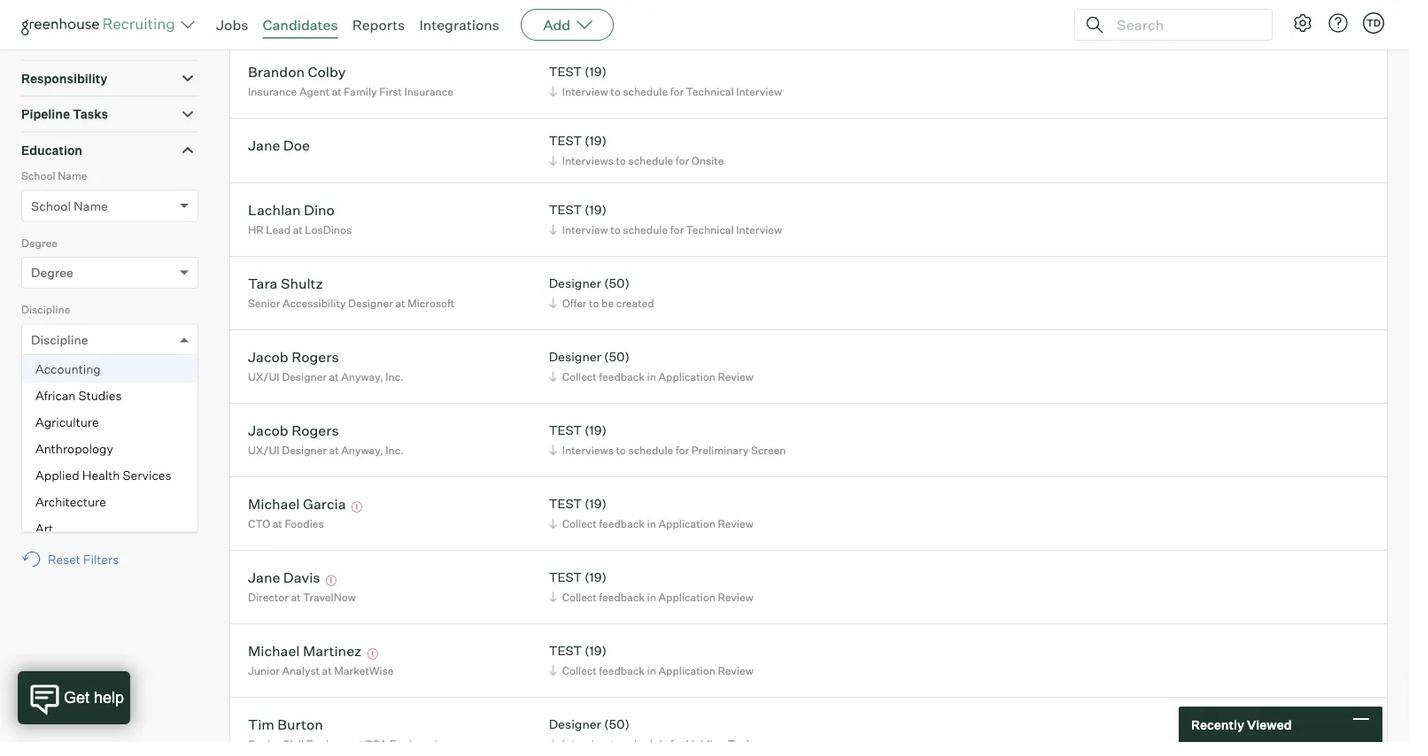 Task type: locate. For each thing, give the bounding box(es) containing it.
collect inside designer (50) collect feedback in application review
[[562, 370, 597, 383]]

lead
[[266, 223, 291, 236]]

2 interviews from the top
[[562, 444, 614, 457]]

most recent education only
[[43, 505, 193, 519]]

jobs link
[[216, 16, 249, 34]]

created
[[617, 297, 655, 310]]

collect feedback in application review link for michael garcia
[[547, 515, 758, 532]]

1 feedback from the top
[[599, 370, 645, 383]]

designer inside designer (50) collect feedback in application review
[[549, 349, 602, 365]]

schedule inside test (19) interviews to schedule for onsite
[[629, 154, 674, 167]]

2 year from the top
[[120, 466, 146, 481]]

1 interview to schedule for technical interview link from the top
[[547, 83, 787, 100]]

anyway, for designer
[[341, 370, 383, 383]]

1 test (19) interview to schedule for technical interview from the top
[[549, 64, 783, 98]]

2 (50) from the top
[[604, 349, 630, 365]]

2 test from the top
[[549, 133, 582, 149]]

in for michael garcia
[[647, 517, 657, 531]]

marketwise
[[334, 664, 394, 678]]

ux/ui down senior on the top of the page
[[248, 370, 280, 383]]

school
[[21, 169, 55, 183], [31, 198, 71, 214]]

3 feedback from the top
[[599, 591, 645, 604]]

list box
[[22, 356, 198, 542]]

schedule up test (19) interviews to schedule for onsite
[[623, 85, 668, 98]]

1 michael from the top
[[248, 495, 300, 513]]

interviews for test (19) interviews to schedule for onsite
[[562, 154, 614, 167]]

interviews to schedule for onsite link
[[547, 152, 729, 169]]

interviews
[[562, 154, 614, 167], [562, 444, 614, 457]]

jacob rogers ux/ui designer at anyway, inc. up garcia
[[248, 422, 404, 457]]

4 review from the top
[[718, 664, 754, 678]]

schedule down 'interviews to schedule for onsite' link
[[623, 223, 668, 236]]

0 vertical spatial rogers
[[292, 348, 339, 366]]

2 ux/ui from the top
[[248, 444, 280, 457]]

month for end
[[31, 466, 69, 481]]

2 collect feedback in application review link from the top
[[547, 515, 758, 532]]

1 jacob from the top
[[248, 348, 289, 366]]

interview to schedule for technical interview link for dino
[[547, 221, 787, 238]]

0 vertical spatial ux/ui
[[248, 370, 280, 383]]

1 (50) from the top
[[604, 276, 630, 291]]

application for michael martinez
[[659, 664, 716, 678]]

test inside test (19) interviews to schedule for preliminary screen
[[549, 423, 582, 438]]

test for hr lead at losdinos
[[549, 202, 582, 218]]

at down accessibility
[[329, 370, 339, 383]]

interview to schedule for technical interview link up test (19) interviews to schedule for onsite
[[547, 83, 787, 100]]

4 feedback from the top
[[599, 664, 645, 678]]

2 (19) from the top
[[585, 133, 607, 149]]

applied
[[35, 468, 79, 483]]

year down the accounting option
[[120, 399, 146, 414]]

michael up junior
[[248, 642, 300, 660]]

microsoft
[[408, 297, 455, 310]]

2 feedback from the top
[[599, 517, 645, 531]]

1 insurance from the left
[[248, 85, 297, 98]]

jacob rogers link for test
[[248, 422, 339, 442]]

schedule for colby
[[623, 85, 668, 98]]

recently viewed
[[1192, 717, 1293, 733]]

7 (19) from the top
[[585, 644, 607, 659]]

insurance right first
[[405, 85, 454, 98]]

application for jane davis
[[659, 591, 716, 604]]

1 jacob rogers link from the top
[[248, 348, 339, 368]]

feedback
[[599, 370, 645, 383], [599, 517, 645, 531], [599, 591, 645, 604], [599, 664, 645, 678]]

name up 'degree' element
[[74, 198, 108, 214]]

senior
[[248, 297, 280, 310]]

add
[[543, 16, 571, 34]]

4 in from the top
[[647, 664, 657, 678]]

technical up 'onsite'
[[686, 85, 734, 98]]

interviews inside test (19) interviews to schedule for preliminary screen
[[562, 444, 614, 457]]

education down the services
[[112, 505, 166, 519]]

0 vertical spatial jane
[[248, 136, 280, 154]]

applied health services
[[35, 468, 172, 483]]

(50) for tara shultz
[[604, 276, 630, 291]]

Search text field
[[1113, 12, 1257, 38]]

1 vertical spatial month
[[31, 466, 69, 481]]

in
[[647, 370, 657, 383], [647, 517, 657, 531], [647, 591, 657, 604], [647, 664, 657, 678]]

michael martinez has been in application review for more than 5 days image
[[365, 649, 381, 660]]

rogers up garcia
[[292, 422, 339, 439]]

candidates
[[263, 16, 338, 34]]

to inside test (19) interviews to schedule for preliminary screen
[[616, 444, 626, 457]]

test (19) collect feedback in application review for jane davis
[[549, 570, 754, 604]]

schedule for dino
[[623, 223, 668, 236]]

for
[[671, 11, 684, 25], [671, 85, 684, 98], [676, 154, 690, 167], [671, 223, 684, 236], [676, 444, 690, 457]]

michael for michael martinez
[[248, 642, 300, 660]]

1 review from the top
[[718, 370, 754, 383]]

schedule for rogers
[[629, 444, 674, 457]]

for left holding
[[671, 11, 684, 25]]

0 vertical spatial school name
[[21, 169, 87, 183]]

1 collect from the top
[[562, 370, 597, 383]]

jacob rogers link down accessibility
[[248, 348, 339, 368]]

application
[[659, 370, 716, 383], [659, 517, 716, 531], [659, 591, 716, 604], [659, 664, 716, 678]]

at down the davis at the bottom
[[291, 591, 301, 604]]

end
[[74, 437, 94, 450]]

education down pipeline
[[21, 142, 82, 158]]

1 vertical spatial degree
[[31, 265, 73, 281]]

at right cto
[[273, 517, 283, 531]]

2 technical from the top
[[686, 223, 734, 236]]

ux/ui up michael garcia
[[248, 444, 280, 457]]

test for cto at foodies
[[549, 496, 582, 512]]

schedule
[[623, 11, 668, 25], [623, 85, 668, 98], [629, 154, 674, 167], [623, 223, 668, 236], [629, 444, 674, 457]]

collect feedback in application review link for jane davis
[[547, 589, 758, 606]]

2 test (19) collect feedback in application review from the top
[[549, 570, 754, 604]]

dino
[[304, 201, 335, 219]]

foodies
[[285, 517, 324, 531]]

0 vertical spatial interviews
[[562, 154, 614, 167]]

1 test (19) collect feedback in application review from the top
[[549, 496, 754, 531]]

offer to be created link
[[547, 295, 659, 312]]

0 vertical spatial year
[[120, 399, 146, 414]]

Most Recent Education Only checkbox
[[25, 505, 36, 516]]

school name up 'degree' element
[[31, 198, 108, 214]]

1 test from the top
[[549, 64, 582, 79]]

art option
[[22, 515, 198, 542]]

collect
[[562, 370, 597, 383], [562, 517, 597, 531], [562, 591, 597, 604], [562, 664, 597, 678]]

3 collect feedback in application review link from the top
[[547, 589, 758, 606]]

1 rogers from the top
[[292, 348, 339, 366]]

anyway, up michael garcia has been in application review for more than 5 days image
[[341, 444, 383, 457]]

to for jacob rogers
[[616, 444, 626, 457]]

1 vertical spatial interview to schedule for technical interview link
[[547, 221, 787, 238]]

art
[[35, 521, 53, 536]]

education for education
[[21, 142, 82, 158]]

(50) inside designer (50) offer to be created
[[604, 276, 630, 291]]

michael up the 'cto at foodies'
[[248, 495, 300, 513]]

1 (19) from the top
[[585, 64, 607, 79]]

interview to schedule for holding tank link
[[547, 9, 757, 26]]

education up african
[[21, 370, 72, 383]]

interview
[[562, 11, 608, 25], [562, 85, 608, 98], [737, 85, 783, 98], [562, 223, 608, 236], [737, 223, 783, 236]]

1 vertical spatial anyway,
[[341, 444, 383, 457]]

2 rogers from the top
[[292, 422, 339, 439]]

ux/ui for test (19)
[[248, 444, 280, 457]]

jacob for test
[[248, 422, 289, 439]]

1 vertical spatial jacob
[[248, 422, 289, 439]]

2 test (19) interview to schedule for technical interview from the top
[[549, 202, 783, 236]]

for inside test (19) interviews to schedule for preliminary screen
[[676, 444, 690, 457]]

name down pipeline tasks
[[58, 169, 87, 183]]

1 jane from the top
[[248, 136, 280, 154]]

jane
[[248, 136, 280, 154], [248, 569, 280, 586]]

feedback inside designer (50) collect feedback in application review
[[599, 370, 645, 383]]

2 vertical spatial test (19) collect feedback in application review
[[549, 644, 754, 678]]

jane for jane doe
[[248, 136, 280, 154]]

discipline
[[21, 303, 70, 317], [31, 332, 88, 348]]

viewed
[[1248, 717, 1293, 733]]

0 vertical spatial jacob
[[248, 348, 289, 366]]

(19) inside test (19) interviews to schedule for onsite
[[585, 133, 607, 149]]

collect for michael martinez
[[562, 664, 597, 678]]

education down agriculture
[[21, 437, 72, 450]]

accounting option
[[22, 356, 198, 383]]

interview to schedule for technical interview link down 'interviews to schedule for onsite' link
[[547, 221, 787, 238]]

jane left "doe"
[[248, 136, 280, 154]]

list box containing accounting
[[22, 356, 198, 542]]

month down education end
[[31, 466, 69, 481]]

test (19) interview to schedule for technical interview down 'interviews to schedule for onsite' link
[[549, 202, 783, 236]]

jacob rogers link for designer
[[248, 348, 339, 368]]

(19) for junior analyst at marketwise
[[585, 644, 607, 659]]

month down the "education start"
[[31, 399, 69, 414]]

to for lachlan dino
[[611, 223, 621, 236]]

anyway,
[[341, 370, 383, 383], [341, 444, 383, 457]]

rogers down accessibility
[[292, 348, 339, 366]]

0 vertical spatial name
[[58, 169, 87, 183]]

2 jacob rogers ux/ui designer at anyway, inc. from the top
[[248, 422, 404, 457]]

1 vertical spatial jacob rogers link
[[248, 422, 339, 442]]

3 application from the top
[[659, 591, 716, 604]]

(19) inside test (19) interviews to schedule for preliminary screen
[[585, 423, 607, 438]]

for for dino
[[671, 223, 684, 236]]

jane up "director"
[[248, 569, 280, 586]]

2 interview to schedule for technical interview link from the top
[[547, 221, 787, 238]]

4 application from the top
[[659, 664, 716, 678]]

at inside tara shultz senior accessibility designer at microsoft
[[396, 297, 405, 310]]

2 inc. from the top
[[386, 444, 404, 457]]

year
[[120, 399, 146, 414], [120, 466, 146, 481]]

holding
[[686, 11, 726, 25]]

test for director at travelnow
[[549, 570, 582, 585]]

0 vertical spatial jacob rogers link
[[248, 348, 339, 368]]

anthropology option
[[22, 436, 198, 462]]

jobs
[[216, 16, 249, 34]]

0 horizontal spatial insurance
[[248, 85, 297, 98]]

test (19) collect feedback in application review for michael garcia
[[549, 496, 754, 531]]

2 anyway, from the top
[[341, 444, 383, 457]]

(19)
[[585, 64, 607, 79], [585, 133, 607, 149], [585, 202, 607, 218], [585, 423, 607, 438], [585, 496, 607, 512], [585, 570, 607, 585], [585, 644, 607, 659]]

1 vertical spatial year
[[120, 466, 146, 481]]

4 collect from the top
[[562, 664, 597, 678]]

0 vertical spatial anyway,
[[341, 370, 383, 383]]

year down anthropology option
[[120, 466, 146, 481]]

for up test (19) interviews to schedule for onsite
[[671, 85, 684, 98]]

0 vertical spatial test (19) collect feedback in application review
[[549, 496, 754, 531]]

1 vertical spatial jacob rogers ux/ui designer at anyway, inc.
[[248, 422, 404, 457]]

school up 'degree' element
[[31, 198, 71, 214]]

reset
[[48, 552, 81, 567]]

None field
[[31, 325, 35, 355]]

test (19) interviews to schedule for preliminary screen
[[549, 423, 786, 457]]

for down 'interviews to schedule for onsite' link
[[671, 223, 684, 236]]

td button
[[1364, 12, 1385, 34]]

0 vertical spatial inc.
[[386, 370, 404, 383]]

3 test (19) collect feedback in application review from the top
[[549, 644, 754, 678]]

education for education start
[[21, 370, 72, 383]]

2 review from the top
[[718, 517, 754, 531]]

1 vertical spatial inc.
[[386, 444, 404, 457]]

collect feedback in application review link
[[547, 368, 758, 385], [547, 515, 758, 532], [547, 589, 758, 606], [547, 663, 758, 679]]

test for ux/ui designer at anyway, inc.
[[549, 423, 582, 438]]

anyway, down tara shultz senior accessibility designer at microsoft
[[341, 370, 383, 383]]

1 application from the top
[[659, 370, 716, 383]]

degree
[[21, 236, 58, 250], [31, 265, 73, 281]]

6 test from the top
[[549, 570, 582, 585]]

start
[[74, 370, 99, 383]]

3 in from the top
[[647, 591, 657, 604]]

insurance
[[248, 85, 297, 98], [405, 85, 454, 98]]

test for junior analyst at marketwise
[[549, 644, 582, 659]]

interviews inside test (19) interviews to schedule for onsite
[[562, 154, 614, 167]]

for left preliminary
[[676, 444, 690, 457]]

0 vertical spatial michael
[[248, 495, 300, 513]]

school name down pipeline
[[21, 169, 87, 183]]

3 review from the top
[[718, 591, 754, 604]]

at down colby
[[332, 85, 342, 98]]

5 test from the top
[[549, 496, 582, 512]]

to inside designer (50) offer to be created
[[589, 297, 600, 310]]

2 in from the top
[[647, 517, 657, 531]]

greenhouse recruiting image
[[21, 14, 181, 35]]

designer
[[549, 276, 602, 291], [348, 297, 393, 310], [549, 349, 602, 365], [282, 370, 327, 383], [282, 444, 327, 457], [549, 717, 602, 733]]

discipline element
[[21, 301, 199, 542]]

to inside test (19) interviews to schedule for onsite
[[616, 154, 626, 167]]

1 anyway, from the top
[[341, 370, 383, 383]]

brandon colby insurance agent at family first insurance
[[248, 63, 454, 98]]

in for michael martinez
[[647, 664, 657, 678]]

1 inc. from the top
[[386, 370, 404, 383]]

0 vertical spatial (50)
[[604, 276, 630, 291]]

for inside test (19) interviews to schedule for onsite
[[676, 154, 690, 167]]

4 test from the top
[[549, 423, 582, 438]]

schedule inside test (19) interviews to schedule for preliminary screen
[[629, 444, 674, 457]]

technical down 'onsite'
[[686, 223, 734, 236]]

ux/ui for designer (50)
[[248, 370, 280, 383]]

2 collect from the top
[[562, 517, 597, 531]]

1 ux/ui from the top
[[248, 370, 280, 383]]

add button
[[521, 9, 614, 41]]

1 vertical spatial (50)
[[604, 349, 630, 365]]

travelnow
[[303, 591, 356, 604]]

to
[[611, 11, 621, 25], [611, 85, 621, 98], [616, 154, 626, 167], [611, 223, 621, 236], [589, 297, 600, 310], [616, 444, 626, 457]]

1 year from the top
[[120, 399, 146, 414]]

schedule left 'onsite'
[[629, 154, 674, 167]]

insurance down "brandon"
[[248, 85, 297, 98]]

0 vertical spatial jacob rogers ux/ui designer at anyway, inc.
[[248, 348, 404, 383]]

rogers for test
[[292, 422, 339, 439]]

at right "lead"
[[293, 223, 303, 236]]

for left 'onsite'
[[676, 154, 690, 167]]

1 month from the top
[[31, 399, 69, 414]]

1 horizontal spatial insurance
[[405, 85, 454, 98]]

2 vertical spatial (50)
[[604, 717, 630, 733]]

2 jacob rogers link from the top
[[248, 422, 339, 442]]

2 jacob from the top
[[248, 422, 289, 439]]

1 vertical spatial interviews
[[562, 444, 614, 457]]

jacob rogers ux/ui designer at anyway, inc.
[[248, 348, 404, 383], [248, 422, 404, 457]]

1 vertical spatial ux/ui
[[248, 444, 280, 457]]

configure image
[[1293, 12, 1314, 34]]

1 vertical spatial michael
[[248, 642, 300, 660]]

student
[[248, 11, 288, 25]]

pipeline
[[21, 107, 70, 122]]

at inside lachlan dino hr lead at losdinos
[[293, 223, 303, 236]]

1 in from the top
[[647, 370, 657, 383]]

test (19) interviews to schedule for onsite
[[549, 133, 724, 167]]

1 technical from the top
[[686, 85, 734, 98]]

reset filters
[[48, 552, 119, 567]]

junior analyst at marketwise
[[248, 664, 394, 678]]

5 (19) from the top
[[585, 496, 607, 512]]

pipeline tasks
[[21, 107, 108, 122]]

0 vertical spatial test (19) interview to schedule for technical interview
[[549, 64, 783, 98]]

jacob rogers ux/ui designer at anyway, inc. down accessibility
[[248, 348, 404, 383]]

test (19) interview to schedule for technical interview down interview to schedule for holding tank
[[549, 64, 783, 98]]

1 interviews from the top
[[562, 154, 614, 167]]

application for michael garcia
[[659, 517, 716, 531]]

jacob up michael garcia
[[248, 422, 289, 439]]

7 test from the top
[[549, 644, 582, 659]]

0 vertical spatial interview to schedule for technical interview link
[[547, 83, 787, 100]]

(19) for cto at foodies
[[585, 496, 607, 512]]

most
[[43, 505, 70, 519]]

review for michael martinez
[[718, 664, 754, 678]]

brandon
[[248, 63, 305, 80]]

at left microsoft
[[396, 297, 405, 310]]

tank
[[728, 11, 753, 25]]

test (19) interview to schedule for technical interview
[[549, 64, 783, 98], [549, 202, 783, 236]]

test (19) collect feedback in application review
[[549, 496, 754, 531], [549, 570, 754, 604], [549, 644, 754, 678]]

2 jane from the top
[[248, 569, 280, 586]]

jacob rogers link up michael garcia
[[248, 422, 339, 442]]

name
[[58, 169, 87, 183], [74, 198, 108, 214]]

4 collect feedback in application review link from the top
[[547, 663, 758, 679]]

0 vertical spatial discipline
[[21, 303, 70, 317]]

school down pipeline
[[21, 169, 55, 183]]

2 month from the top
[[31, 466, 69, 481]]

(19) for insurance agent at family first insurance
[[585, 64, 607, 79]]

review
[[718, 370, 754, 383], [718, 517, 754, 531], [718, 591, 754, 604], [718, 664, 754, 678]]

inc. for designer (50)
[[386, 370, 404, 383]]

3 (19) from the top
[[585, 202, 607, 218]]

in for jane davis
[[647, 591, 657, 604]]

3 collect from the top
[[562, 591, 597, 604]]

2 michael from the top
[[248, 642, 300, 660]]

(50) inside designer (50) collect feedback in application review
[[604, 349, 630, 365]]

doe
[[283, 136, 310, 154]]

schedule left preliminary
[[629, 444, 674, 457]]

inc.
[[386, 370, 404, 383], [386, 444, 404, 457]]

1 vertical spatial technical
[[686, 223, 734, 236]]

1 vertical spatial jane
[[248, 569, 280, 586]]

1 vertical spatial test (19) collect feedback in application review
[[549, 570, 754, 604]]

jacob down senior on the top of the page
[[248, 348, 289, 366]]

interview to schedule for technical interview link
[[547, 83, 787, 100], [547, 221, 787, 238]]

tim
[[248, 716, 275, 733]]

0 vertical spatial month
[[31, 399, 69, 414]]

4 (19) from the top
[[585, 423, 607, 438]]

none field inside discipline "element"
[[31, 325, 35, 355]]

1 vertical spatial rogers
[[292, 422, 339, 439]]

0 vertical spatial degree
[[21, 236, 58, 250]]

1 vertical spatial test (19) interview to schedule for technical interview
[[549, 202, 783, 236]]

6 (19) from the top
[[585, 570, 607, 585]]

inc. for test (19)
[[386, 444, 404, 457]]

3 test from the top
[[549, 202, 582, 218]]

school name
[[21, 169, 87, 183], [31, 198, 108, 214]]

0 vertical spatial technical
[[686, 85, 734, 98]]

1 jacob rogers ux/ui designer at anyway, inc. from the top
[[248, 348, 404, 383]]

2 application from the top
[[659, 517, 716, 531]]



Task type: describe. For each thing, give the bounding box(es) containing it.
list box inside discipline "element"
[[22, 356, 198, 542]]

filters
[[83, 552, 119, 567]]

school name element
[[21, 168, 199, 235]]

family
[[344, 85, 377, 98]]

designer (50) collect feedback in application review
[[549, 349, 754, 383]]

designer (50)
[[549, 717, 630, 733]]

collect for michael garcia
[[562, 517, 597, 531]]

2 insurance from the left
[[405, 85, 454, 98]]

to for tara shultz
[[589, 297, 600, 310]]

african studies option
[[22, 383, 198, 409]]

reports
[[352, 16, 405, 34]]

1 vertical spatial name
[[74, 198, 108, 214]]

michael garcia
[[248, 495, 346, 513]]

tasks
[[73, 107, 108, 122]]

at up garcia
[[329, 444, 339, 457]]

schedule left holding
[[623, 11, 668, 25]]

cto
[[248, 517, 270, 531]]

student at n/a
[[248, 11, 323, 25]]

agent
[[299, 85, 330, 98]]

feedback for michael martinez
[[599, 664, 645, 678]]

month for start
[[31, 399, 69, 414]]

applied health services option
[[22, 462, 198, 489]]

jacob for designer
[[248, 348, 289, 366]]

td
[[1367, 17, 1382, 29]]

responsibility
[[21, 71, 107, 86]]

tara shultz link
[[248, 274, 323, 295]]

agriculture option
[[22, 409, 198, 436]]

lachlan dino hr lead at losdinos
[[248, 201, 352, 236]]

review inside designer (50) collect feedback in application review
[[718, 370, 754, 383]]

tara shultz senior accessibility designer at microsoft
[[248, 274, 455, 310]]

lachlan
[[248, 201, 301, 219]]

feedback for michael garcia
[[599, 517, 645, 531]]

(19) for ux/ui designer at anyway, inc.
[[585, 423, 607, 438]]

at left n/a
[[290, 11, 300, 25]]

to for brandon colby
[[611, 85, 621, 98]]

be
[[602, 297, 614, 310]]

tim burton link
[[248, 716, 323, 736]]

health
[[82, 468, 120, 483]]

agriculture
[[35, 414, 99, 430]]

year for education start
[[120, 399, 146, 414]]

interview to schedule for technical interview link for colby
[[547, 83, 787, 100]]

accessibility
[[283, 297, 346, 310]]

feedback for jane davis
[[599, 591, 645, 604]]

african studies
[[35, 388, 122, 403]]

recent
[[73, 505, 110, 519]]

at down the martinez
[[322, 664, 332, 678]]

application inside designer (50) collect feedback in application review
[[659, 370, 716, 383]]

jane doe link
[[248, 136, 310, 157]]

technical for brandon colby
[[686, 85, 734, 98]]

onsite
[[692, 154, 724, 167]]

director
[[248, 591, 289, 604]]

review for michael garcia
[[718, 517, 754, 531]]

1 vertical spatial school name
[[31, 198, 108, 214]]

test (19) interview to schedule for technical interview for colby
[[549, 64, 783, 98]]

candidates link
[[263, 16, 338, 34]]

shultz
[[281, 274, 323, 292]]

rogers for designer
[[292, 348, 339, 366]]

for inside interview to schedule for holding tank link
[[671, 11, 684, 25]]

3 (50) from the top
[[604, 717, 630, 733]]

martinez
[[303, 642, 362, 660]]

architecture
[[35, 494, 106, 510]]

source
[[21, 35, 64, 50]]

jane for jane davis
[[248, 569, 280, 586]]

anthropology
[[35, 441, 113, 457]]

collect for jane davis
[[562, 591, 597, 604]]

michael garcia link
[[248, 495, 346, 515]]

for for colby
[[671, 85, 684, 98]]

1 vertical spatial school
[[31, 198, 71, 214]]

only
[[168, 505, 193, 519]]

first
[[379, 85, 402, 98]]

screen
[[751, 444, 786, 457]]

interview to schedule for holding tank
[[562, 11, 753, 25]]

education end
[[21, 437, 94, 450]]

test inside test (19) interviews to schedule for onsite
[[549, 133, 582, 149]]

lachlan dino link
[[248, 201, 335, 221]]

for for rogers
[[676, 444, 690, 457]]

n/a
[[302, 11, 323, 25]]

jacob rogers ux/ui designer at anyway, inc. for test
[[248, 422, 404, 457]]

test (19) collect feedback in application review for michael martinez
[[549, 644, 754, 678]]

tim burton
[[248, 716, 323, 733]]

designer inside tara shultz senior accessibility designer at microsoft
[[348, 297, 393, 310]]

tara
[[248, 274, 278, 292]]

(19) for director at travelnow
[[585, 570, 607, 585]]

jane davis has been in application review for more than 5 days image
[[324, 576, 339, 586]]

education start
[[21, 370, 99, 383]]

(50) for jacob rogers
[[604, 349, 630, 365]]

losdinos
[[305, 223, 352, 236]]

colby
[[308, 63, 346, 80]]

1 collect feedback in application review link from the top
[[547, 368, 758, 385]]

interviews to schedule for preliminary screen link
[[547, 442, 791, 459]]

td button
[[1360, 9, 1389, 37]]

hr
[[248, 223, 264, 236]]

collect feedback in application review link for michael martinez
[[547, 663, 758, 679]]

degree element
[[21, 235, 199, 301]]

integrations link
[[420, 16, 500, 34]]

offer
[[562, 297, 587, 310]]

interviews for test (19) interviews to schedule for preliminary screen
[[562, 444, 614, 457]]

designer (50) offer to be created
[[549, 276, 655, 310]]

michael martinez
[[248, 642, 362, 660]]

reports link
[[352, 16, 405, 34]]

0 vertical spatial school
[[21, 169, 55, 183]]

review for jane davis
[[718, 591, 754, 604]]

recently
[[1192, 717, 1245, 733]]

architecture option
[[22, 489, 198, 515]]

test for insurance agent at family first insurance
[[549, 64, 582, 79]]

technical for lachlan dino
[[686, 223, 734, 236]]

preliminary
[[692, 444, 749, 457]]

michael martinez link
[[248, 642, 362, 663]]

jacob rogers ux/ui designer at anyway, inc. for designer
[[248, 348, 404, 383]]

davis
[[283, 569, 320, 586]]

michael garcia has been in application review for more than 5 days image
[[349, 502, 365, 513]]

analyst
[[282, 664, 320, 678]]

education for education end
[[21, 437, 72, 450]]

accounting
[[35, 361, 101, 377]]

studies
[[79, 388, 122, 403]]

test (19) interview to schedule for technical interview for dino
[[549, 202, 783, 236]]

director at travelnow
[[248, 591, 356, 604]]

in inside designer (50) collect feedback in application review
[[647, 370, 657, 383]]

michael for michael garcia
[[248, 495, 300, 513]]

designer inside designer (50) offer to be created
[[549, 276, 602, 291]]

services
[[123, 468, 172, 483]]

integrations
[[420, 16, 500, 34]]

year for education end
[[120, 466, 146, 481]]

(19) for hr lead at losdinos
[[585, 202, 607, 218]]

african
[[35, 388, 76, 403]]

burton
[[278, 716, 323, 733]]

jane davis link
[[248, 569, 320, 589]]

at inside brandon colby insurance agent at family first insurance
[[332, 85, 342, 98]]

1 vertical spatial discipline
[[31, 332, 88, 348]]

brandon colby link
[[248, 63, 346, 83]]

cto at foodies
[[248, 517, 324, 531]]

anyway, for test
[[341, 444, 383, 457]]



Task type: vqa. For each thing, say whether or not it's contained in the screenshot.
the schedule within the TEST (19) Interviews to schedule for Preliminary Screen
yes



